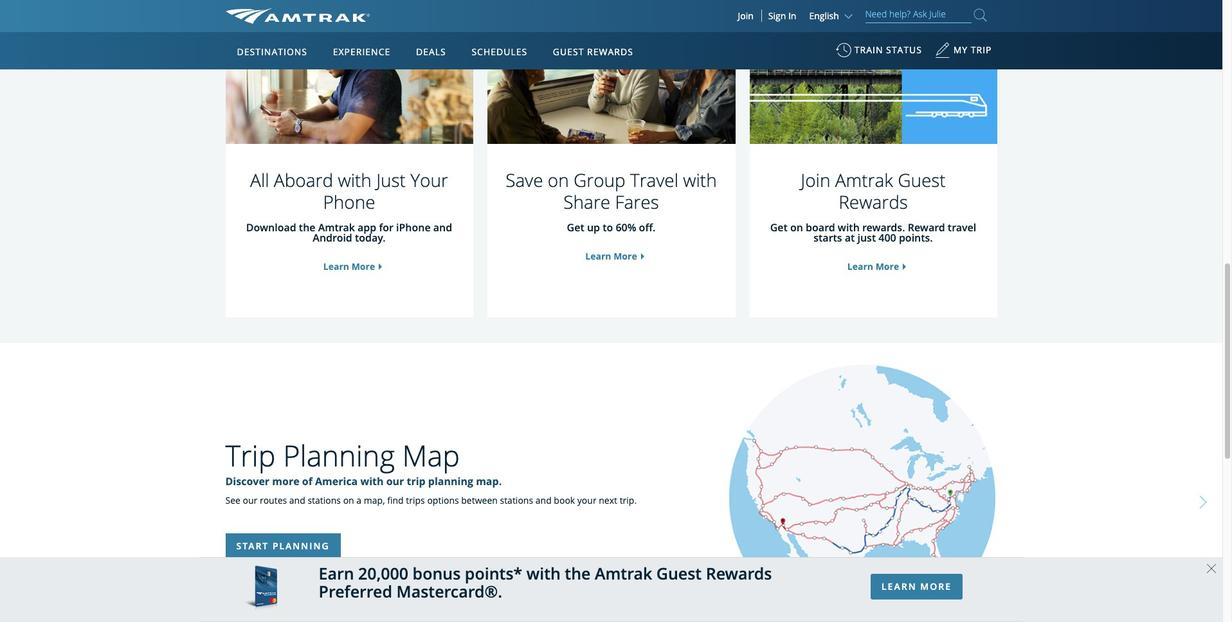 Task type: locate. For each thing, give the bounding box(es) containing it.
deals button
[[411, 34, 452, 70]]

bonus
[[413, 563, 461, 585]]

learn more
[[586, 250, 638, 263], [324, 261, 375, 273], [848, 261, 900, 273], [882, 581, 952, 593]]

learn
[[586, 250, 612, 263], [324, 261, 349, 273], [848, 261, 874, 273], [882, 581, 917, 593]]

more for just
[[352, 261, 375, 273]]

earn 20,000 bonus points* with the amtrak guest rewards preferred mastercard®.
[[319, 563, 773, 603]]

1 horizontal spatial stations
[[500, 495, 534, 507]]

1 horizontal spatial the
[[565, 563, 591, 585]]

join button
[[731, 10, 762, 22]]

2 get from the left
[[771, 221, 788, 235]]

destinations button
[[232, 34, 313, 70]]

preferred
[[319, 581, 393, 603]]

deals
[[416, 46, 446, 58]]

travel
[[631, 168, 679, 192]]

start planning
[[236, 541, 330, 553]]

1 horizontal spatial guest
[[657, 563, 702, 585]]

with right board
[[838, 221, 860, 235]]

1 horizontal spatial rewards
[[706, 563, 773, 585]]

0 horizontal spatial join
[[738, 10, 754, 22]]

status
[[887, 44, 923, 56]]

and inside the download the amtrak app for iphone and android today.
[[434, 221, 453, 235]]

join for join amtrak guest rewards
[[801, 168, 831, 192]]

get
[[567, 221, 585, 235], [771, 221, 788, 235]]

experience button
[[328, 34, 396, 70]]

1 vertical spatial our
[[243, 495, 258, 507]]

on
[[548, 168, 569, 192], [791, 221, 804, 235], [343, 495, 354, 507]]

amtrak
[[836, 168, 894, 192], [318, 221, 355, 235], [595, 563, 653, 585]]

my trip button
[[935, 38, 993, 69]]

with right points*
[[527, 563, 561, 585]]

0 horizontal spatial amtrak
[[318, 221, 355, 235]]

get left up
[[567, 221, 585, 235]]

2 horizontal spatial guest
[[898, 168, 946, 192]]

0 vertical spatial on
[[548, 168, 569, 192]]

amtrak image
[[226, 8, 370, 24]]

2 horizontal spatial amtrak
[[836, 168, 894, 192]]

download
[[246, 221, 296, 235]]

2 horizontal spatial rewards
[[839, 190, 909, 214]]

banner
[[0, 0, 1223, 297]]

get for save
[[567, 221, 585, 235]]

amtrak inside join amtrak guest rewards
[[836, 168, 894, 192]]

find
[[388, 495, 404, 507]]

amtrak inside the download the amtrak app for iphone and android today.
[[318, 221, 355, 235]]

0 horizontal spatial rewards
[[588, 46, 634, 58]]

1 vertical spatial join
[[801, 168, 831, 192]]

1 horizontal spatial our
[[387, 475, 404, 489]]

english
[[810, 10, 840, 22]]

join up board
[[801, 168, 831, 192]]

with left just
[[338, 168, 372, 192]]

up
[[587, 221, 600, 235]]

0 vertical spatial join
[[738, 10, 754, 22]]

phone
[[323, 190, 376, 214]]

application
[[273, 107, 582, 288]]

on inside the 'save on group travel with share fares'
[[548, 168, 569, 192]]

1 vertical spatial amtrak
[[318, 221, 355, 235]]

with inside earn 20,000 bonus points* with the amtrak guest rewards preferred mastercard®.
[[527, 563, 561, 585]]

more
[[614, 250, 638, 263], [352, 261, 375, 273], [876, 261, 900, 273], [921, 581, 952, 593]]

get left board
[[771, 221, 788, 235]]

your
[[411, 168, 448, 192]]

2 vertical spatial amtrak
[[595, 563, 653, 585]]

our up find
[[387, 475, 404, 489]]

rewards inside join amtrak guest rewards
[[839, 190, 909, 214]]

0 horizontal spatial guest
[[553, 46, 585, 58]]

stations down map.
[[500, 495, 534, 507]]

1 horizontal spatial amtrak
[[595, 563, 653, 585]]

0 vertical spatial guest
[[553, 46, 585, 58]]

points.
[[900, 231, 934, 245]]

0 horizontal spatial the
[[299, 221, 316, 235]]

2 horizontal spatial and
[[536, 495, 552, 507]]

app
[[358, 221, 377, 235]]

stations
[[308, 495, 341, 507], [500, 495, 534, 507]]

learn more link for rewards
[[848, 261, 900, 273]]

1 vertical spatial guest
[[898, 168, 946, 192]]

more
[[272, 475, 300, 489]]

on right save
[[548, 168, 569, 192]]

our
[[387, 475, 404, 489], [243, 495, 258, 507]]

learn more link
[[586, 250, 638, 263], [324, 261, 375, 273], [848, 261, 900, 273], [871, 574, 963, 600]]

start planning link
[[226, 534, 341, 560]]

guest rewards button
[[548, 34, 639, 70]]

starts
[[814, 231, 843, 245]]

1 horizontal spatial join
[[801, 168, 831, 192]]

english button
[[810, 10, 856, 22]]

map,
[[364, 495, 385, 507]]

2 vertical spatial on
[[343, 495, 354, 507]]

and right iphone on the left of page
[[434, 221, 453, 235]]

off.
[[639, 221, 656, 235]]

0 vertical spatial our
[[387, 475, 404, 489]]

on for group
[[548, 168, 569, 192]]

at
[[845, 231, 855, 245]]

1 get from the left
[[567, 221, 585, 235]]

guest
[[553, 46, 585, 58], [898, 168, 946, 192], [657, 563, 702, 585]]

map
[[403, 436, 460, 476]]

with up the 'map,'
[[361, 475, 384, 489]]

discover
[[226, 475, 270, 489]]

just
[[377, 168, 406, 192]]

application inside banner
[[273, 107, 582, 288]]

get on board with rewards. reward travel starts at just 400 points.
[[771, 221, 977, 245]]

more for rewards
[[876, 261, 900, 273]]

amtrak inside earn 20,000 bonus points* with the amtrak guest rewards preferred mastercard®.
[[595, 563, 653, 585]]

regions map image
[[273, 107, 582, 288]]

all aboard with just your phone
[[250, 168, 448, 214]]

share
[[564, 190, 611, 214]]

2 horizontal spatial on
[[791, 221, 804, 235]]

learn more for travel
[[586, 250, 638, 263]]

america
[[315, 475, 358, 489]]

mastercard®.
[[397, 581, 503, 603]]

0 horizontal spatial and
[[289, 495, 306, 507]]

learn for travel
[[586, 250, 612, 263]]

1 horizontal spatial on
[[548, 168, 569, 192]]

1 vertical spatial the
[[565, 563, 591, 585]]

0 horizontal spatial get
[[567, 221, 585, 235]]

on inside the get on board with rewards. reward travel starts at just 400 points.
[[791, 221, 804, 235]]

on left board
[[791, 221, 804, 235]]

train status link
[[836, 38, 923, 69]]

travel
[[948, 221, 977, 235]]

1 vertical spatial rewards
[[839, 190, 909, 214]]

0 vertical spatial rewards
[[588, 46, 634, 58]]

1 vertical spatial on
[[791, 221, 804, 235]]

on left a
[[343, 495, 354, 507]]

join left sign
[[738, 10, 754, 22]]

board
[[806, 221, 836, 235]]

0 vertical spatial the
[[299, 221, 316, 235]]

and left book
[[536, 495, 552, 507]]

the
[[299, 221, 316, 235], [565, 563, 591, 585]]

download the amtrak app for iphone and android today.
[[246, 221, 453, 245]]

400
[[879, 231, 897, 245]]

and down of
[[289, 495, 306, 507]]

2 vertical spatial rewards
[[706, 563, 773, 585]]

amtrak guest rewards preferred mastercard image
[[245, 566, 277, 614]]

stations down the america
[[308, 495, 341, 507]]

guest rewards
[[553, 46, 634, 58]]

1 stations from the left
[[308, 495, 341, 507]]

join inside banner
[[738, 10, 754, 22]]

save on group travel with share fares
[[506, 168, 717, 214]]

1 horizontal spatial get
[[771, 221, 788, 235]]

Please enter your search item search field
[[866, 6, 972, 23]]

start
[[236, 541, 269, 553]]

0 horizontal spatial our
[[243, 495, 258, 507]]

with right travel
[[684, 168, 717, 192]]

learn more link for just
[[324, 261, 375, 273]]

and
[[434, 221, 453, 235], [289, 495, 306, 507], [536, 495, 552, 507]]

destinations
[[237, 46, 308, 58]]

train status
[[855, 44, 923, 56]]

0 horizontal spatial on
[[343, 495, 354, 507]]

rewards.
[[863, 221, 906, 235]]

join inside join amtrak guest rewards
[[801, 168, 831, 192]]

learn for rewards
[[848, 261, 874, 273]]

rewards
[[588, 46, 634, 58], [839, 190, 909, 214], [706, 563, 773, 585]]

more for travel
[[614, 250, 638, 263]]

0 horizontal spatial stations
[[308, 495, 341, 507]]

a
[[357, 495, 362, 507]]

get inside the get on board with rewards. reward travel starts at just 400 points.
[[771, 221, 788, 235]]

1 horizontal spatial and
[[434, 221, 453, 235]]

0 vertical spatial amtrak
[[836, 168, 894, 192]]

2 vertical spatial guest
[[657, 563, 702, 585]]

experience
[[333, 46, 391, 58]]

join
[[738, 10, 754, 22], [801, 168, 831, 192]]

see
[[226, 495, 241, 507]]

our right see
[[243, 495, 258, 507]]



Task type: describe. For each thing, give the bounding box(es) containing it.
on for board
[[791, 221, 804, 235]]

get for join
[[771, 221, 788, 235]]

options
[[428, 495, 459, 507]]

learn for just
[[324, 261, 349, 273]]

in
[[789, 10, 797, 22]]

trip
[[972, 44, 993, 56]]

planning
[[273, 541, 330, 553]]

your
[[578, 495, 597, 507]]

of
[[302, 475, 313, 489]]

with inside all aboard with just your phone
[[338, 168, 372, 192]]

for
[[379, 221, 394, 235]]

android
[[313, 231, 353, 245]]

schedules
[[472, 46, 528, 58]]

train
[[855, 44, 884, 56]]

learn more for just
[[324, 261, 375, 273]]

save
[[506, 168, 543, 192]]

learn more for rewards
[[848, 261, 900, 273]]

iphone
[[396, 221, 431, 235]]

trips
[[406, 495, 425, 507]]

aboard
[[274, 168, 333, 192]]

banner containing join
[[0, 0, 1223, 297]]

points*
[[465, 563, 523, 585]]

my
[[954, 44, 969, 56]]

map.
[[476, 475, 502, 489]]

sign in
[[769, 10, 797, 22]]

with inside trip planning map discover more of america with our trip planning map. see our routes and stations on a map, find trips options between stations and book your next trip.
[[361, 475, 384, 489]]

to
[[603, 221, 613, 235]]

with inside the 'save on group travel with share fares'
[[684, 168, 717, 192]]

2 stations from the left
[[500, 495, 534, 507]]

schedules link
[[467, 32, 533, 69]]

with inside the get on board with rewards. reward travel starts at just 400 points.
[[838, 221, 860, 235]]

trip
[[407, 475, 426, 489]]

search icon image
[[975, 6, 987, 24]]

trip
[[226, 436, 276, 476]]

rewards inside popup button
[[588, 46, 634, 58]]

just
[[858, 231, 877, 245]]

today.
[[355, 231, 386, 245]]

earn
[[319, 563, 354, 585]]

join amtrak guest rewards
[[801, 168, 946, 214]]

book
[[554, 495, 575, 507]]

trip.
[[620, 495, 637, 507]]

between
[[462, 495, 498, 507]]

join for join
[[738, 10, 754, 22]]

all
[[250, 168, 269, 192]]

guest inside earn 20,000 bonus points* with the amtrak guest rewards preferred mastercard®.
[[657, 563, 702, 585]]

trip planning map discover more of america with our trip planning map. see our routes and stations on a map, find trips options between stations and book your next trip.
[[226, 436, 637, 507]]

planning
[[283, 436, 395, 476]]

get up to 60% off.
[[567, 221, 656, 235]]

the inside the download the amtrak app for iphone and android today.
[[299, 221, 316, 235]]

learn more link for travel
[[586, 250, 638, 263]]

rewards inside earn 20,000 bonus points* with the amtrak guest rewards preferred mastercard®.
[[706, 563, 773, 585]]

guest inside join amtrak guest rewards
[[898, 168, 946, 192]]

sign
[[769, 10, 787, 22]]

planning
[[428, 475, 474, 489]]

my trip
[[954, 44, 993, 56]]

next
[[599, 495, 618, 507]]

guest inside popup button
[[553, 46, 585, 58]]

group
[[574, 168, 626, 192]]

60%
[[616, 221, 637, 235]]

the inside earn 20,000 bonus points* with the amtrak guest rewards preferred mastercard®.
[[565, 563, 591, 585]]

sign in button
[[769, 10, 797, 22]]

20,000
[[358, 563, 409, 585]]

reward
[[908, 221, 946, 235]]

fares
[[616, 190, 659, 214]]

on inside trip planning map discover more of america with our trip planning map. see our routes and stations on a map, find trips options between stations and book your next trip.
[[343, 495, 354, 507]]

routes
[[260, 495, 287, 507]]



Task type: vqa. For each thing, say whether or not it's contained in the screenshot.
Destinations Popup Button
yes



